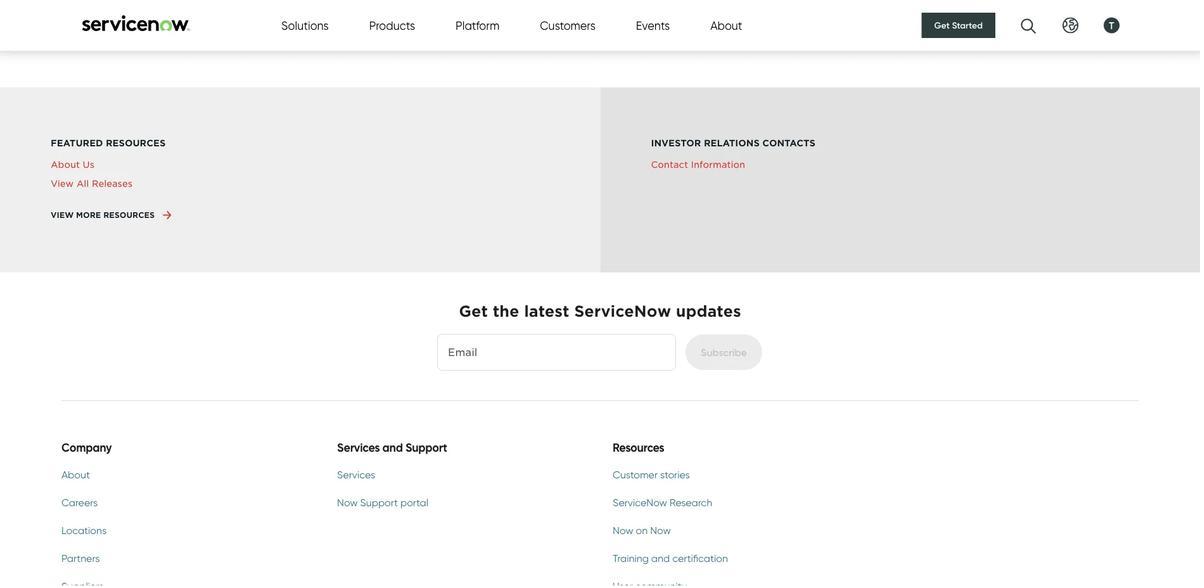 Task type: locate. For each thing, give the bounding box(es) containing it.
and up now support portal
[[383, 441, 403, 455]]

more
[[76, 211, 101, 220]]

resources
[[106, 138, 166, 149], [103, 211, 155, 220]]

1 vertical spatial about
[[51, 159, 80, 170]]

support
[[406, 441, 447, 455], [360, 496, 398, 509]]

services link
[[337, 467, 582, 482]]

latest
[[524, 302, 569, 320]]

support up services link
[[406, 441, 447, 455]]

1 horizontal spatial support
[[406, 441, 447, 455]]

careers
[[61, 496, 98, 509]]

customer stories link
[[613, 467, 858, 482]]

1 horizontal spatial and
[[651, 552, 670, 564]]

platform
[[456, 18, 499, 32]]

0 horizontal spatial get
[[459, 302, 488, 320]]

customer stories
[[613, 468, 690, 481]]

servicenow research link
[[613, 495, 858, 510]]

get
[[934, 20, 950, 31], [459, 302, 488, 320]]

2 vertical spatial about
[[61, 468, 90, 481]]

servicenow
[[574, 302, 671, 320], [613, 496, 667, 509]]

resources
[[613, 441, 664, 455]]

0 vertical spatial get
[[934, 20, 950, 31]]

0 horizontal spatial and
[[383, 441, 403, 455]]

now
[[337, 496, 358, 509], [613, 524, 633, 536], [650, 524, 671, 536]]

about
[[710, 18, 742, 32], [51, 159, 80, 170], [61, 468, 90, 481]]

locations link
[[61, 523, 307, 538]]

get started
[[934, 20, 983, 31]]

and right training
[[651, 552, 670, 564]]

investor
[[651, 138, 701, 149]]

Email text field
[[438, 335, 676, 370]]

featured
[[51, 138, 103, 149]]

services
[[337, 441, 380, 455], [337, 468, 375, 481]]

+44 7408 807885 stephen.cooper@astonmartinf1.com
[[76, 9, 243, 35]]

0 horizontal spatial support
[[360, 496, 398, 509]]

1 vertical spatial get
[[459, 302, 488, 320]]

get left the started
[[934, 20, 950, 31]]

customer
[[613, 468, 658, 481]]

resources up "releases"
[[106, 138, 166, 149]]

relations
[[704, 138, 760, 149]]

get started link
[[922, 13, 996, 38]]

1 vertical spatial and
[[651, 552, 670, 564]]

0 vertical spatial resources
[[106, 138, 166, 149]]

0 horizontal spatial now
[[337, 496, 358, 509]]

1 vertical spatial support
[[360, 496, 398, 509]]

1 horizontal spatial get
[[934, 20, 950, 31]]

about us link
[[51, 159, 95, 170]]

locations
[[61, 524, 107, 536]]

view more resources link
[[51, 209, 173, 222]]

about for about link
[[61, 468, 90, 481]]

about for about popup button
[[710, 18, 742, 32]]

get for get started
[[934, 20, 950, 31]]

contacts
[[763, 138, 815, 149]]

1 vertical spatial services
[[337, 468, 375, 481]]

servicenow inside servicenow research link
[[613, 496, 667, 509]]

services for services
[[337, 468, 375, 481]]

support left portal
[[360, 496, 398, 509]]

0 vertical spatial about
[[710, 18, 742, 32]]

get for get the latest servicenow updates
[[459, 302, 488, 320]]

7408
[[97, 9, 121, 19]]

products
[[369, 18, 415, 32]]

portal
[[400, 496, 428, 509]]

1 vertical spatial servicenow
[[613, 496, 667, 509]]

resources down "releases"
[[103, 211, 155, 220]]

products button
[[369, 17, 415, 34]]

now for now on now
[[613, 524, 633, 536]]

0 vertical spatial and
[[383, 441, 403, 455]]

about for about us
[[51, 159, 80, 170]]

0 vertical spatial support
[[406, 441, 447, 455]]

get left the
[[459, 302, 488, 320]]

company
[[61, 441, 112, 455]]

about button
[[710, 17, 742, 34]]

view
[[51, 178, 74, 189]]

and for training
[[651, 552, 670, 564]]

contact information
[[651, 159, 745, 170]]

research
[[670, 496, 712, 509]]

investor relations contacts
[[651, 138, 815, 149]]

updates
[[676, 302, 741, 320]]

and
[[383, 441, 403, 455], [651, 552, 670, 564]]

0 vertical spatial services
[[337, 441, 380, 455]]

1 services from the top
[[337, 441, 380, 455]]

1 horizontal spatial now
[[613, 524, 633, 536]]

2 services from the top
[[337, 468, 375, 481]]

807885
[[124, 9, 159, 19]]

partners link
[[61, 551, 307, 566]]

training and certification link
[[613, 551, 858, 566]]

partners
[[61, 552, 100, 564]]

the
[[493, 302, 519, 320]]

started
[[952, 20, 983, 31]]

+44
[[76, 9, 94, 19]]

on
[[636, 524, 648, 536]]



Task type: describe. For each thing, give the bounding box(es) containing it.
contact information link
[[651, 159, 745, 170]]

solutions
[[281, 18, 329, 32]]

information
[[691, 159, 745, 170]]

events
[[636, 18, 670, 32]]

customers
[[540, 18, 596, 32]]

subscribe button
[[686, 335, 762, 370]]

now for now support portal
[[337, 496, 358, 509]]

view all releases
[[51, 178, 132, 189]]

stories
[[660, 468, 690, 481]]

featured resources
[[51, 138, 166, 149]]

and for services
[[383, 441, 403, 455]]

servicenow research
[[613, 496, 712, 509]]

contact
[[651, 159, 688, 170]]

subscribe
[[701, 346, 747, 358]]

events button
[[636, 17, 670, 34]]

get the latest servicenow updates
[[459, 302, 741, 320]]

view all releases link
[[51, 178, 132, 189]]

solutions button
[[281, 17, 329, 34]]

services for services and support
[[337, 441, 380, 455]]

training and certification
[[613, 552, 728, 564]]

careers link
[[61, 495, 307, 510]]

about us
[[51, 159, 95, 170]]

view
[[51, 211, 74, 220]]

1 vertical spatial resources
[[103, 211, 155, 220]]

now on now
[[613, 524, 671, 536]]

now on now link
[[613, 523, 858, 538]]

us
[[83, 159, 95, 170]]

customers button
[[540, 17, 596, 34]]

servicenow image
[[80, 15, 191, 31]]

certification
[[672, 552, 728, 564]]

now support portal link
[[337, 495, 582, 510]]

about link
[[61, 467, 307, 482]]

view more resources
[[51, 211, 157, 220]]

all
[[76, 178, 89, 189]]

training
[[613, 552, 649, 564]]

now support portal
[[337, 496, 428, 509]]

0 vertical spatial servicenow
[[574, 302, 671, 320]]

releases
[[92, 178, 132, 189]]

services and support
[[337, 441, 447, 455]]

stephen.cooper@astonmartinf1.com
[[76, 24, 243, 35]]

platform button
[[456, 17, 499, 34]]

2 horizontal spatial now
[[650, 524, 671, 536]]

stephen.cooper@astonmartinf1.com link
[[76, 24, 243, 35]]



Task type: vqa. For each thing, say whether or not it's contained in the screenshot.
instances
no



